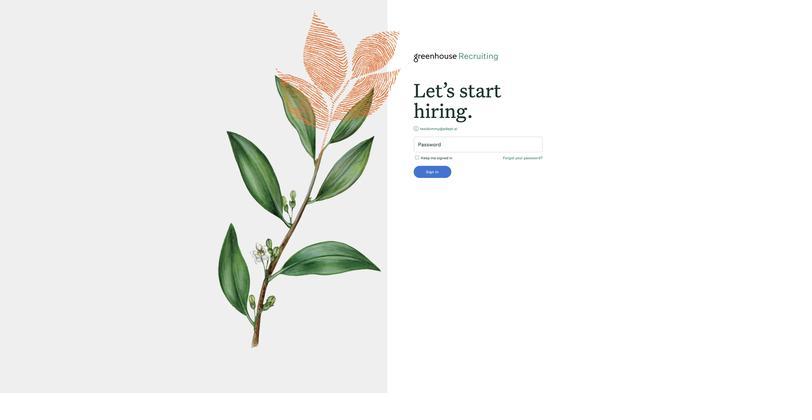 Task type: vqa. For each thing, say whether or not it's contained in the screenshot.
Recently
no



Task type: locate. For each thing, give the bounding box(es) containing it.
your
[[516, 156, 523, 160]]

1 horizontal spatial in
[[450, 156, 453, 160]]

1 vertical spatial in
[[436, 170, 439, 174]]

0 horizontal spatial in
[[436, 170, 439, 174]]

Password password field
[[414, 137, 543, 152]]

forgot your password? link
[[503, 156, 543, 160]]

sign in button
[[414, 166, 452, 178]]

start
[[460, 77, 502, 103]]

0 vertical spatial in
[[450, 156, 453, 160]]

keep me signed in
[[421, 156, 453, 160]]

in right 'signed'
[[450, 156, 453, 160]]

in
[[450, 156, 453, 160], [436, 170, 439, 174]]

in right sign
[[436, 170, 439, 174]]

keep
[[421, 156, 430, 160]]



Task type: describe. For each thing, give the bounding box(es) containing it.
let's start hiring.
[[414, 77, 502, 123]]

me
[[431, 156, 436, 160]]

let's
[[414, 77, 455, 103]]

hiring.
[[414, 98, 474, 123]]

forgot your password?
[[503, 156, 543, 160]]

noun_next_3025204 image
[[414, 126, 419, 131]]

forgot
[[503, 156, 515, 160]]

password?
[[524, 156, 543, 160]]

Keep me signed in checkbox
[[414, 156, 420, 159]]

in inside button
[[436, 170, 439, 174]]

sign in
[[426, 170, 439, 174]]

testdummy@adept.ai
[[420, 126, 458, 131]]

signed
[[437, 156, 449, 160]]

sign
[[426, 170, 435, 174]]



